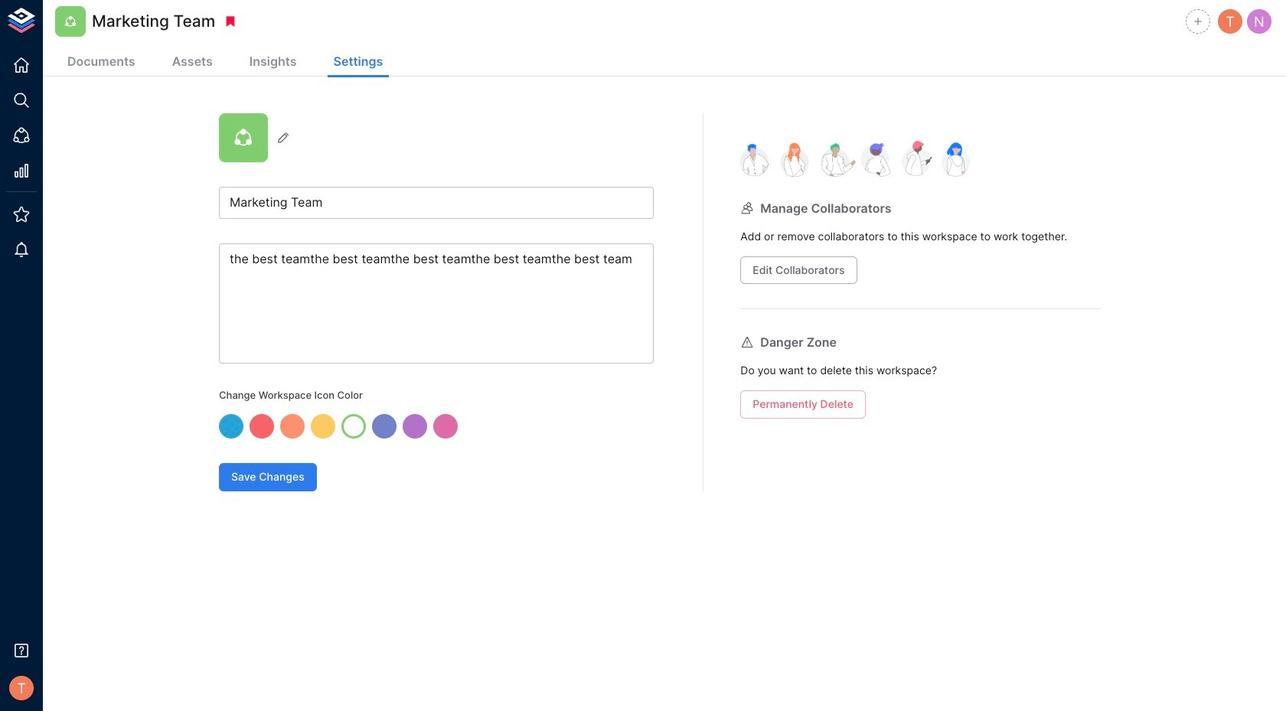 Task type: vqa. For each thing, say whether or not it's contained in the screenshot.
the rightmost or
no



Task type: describe. For each thing, give the bounding box(es) containing it.
Workspace notes are visible to all members and guests. text field
[[219, 244, 654, 364]]

remove bookmark image
[[224, 15, 238, 28]]



Task type: locate. For each thing, give the bounding box(es) containing it.
Workspace Name text field
[[219, 187, 654, 219]]



